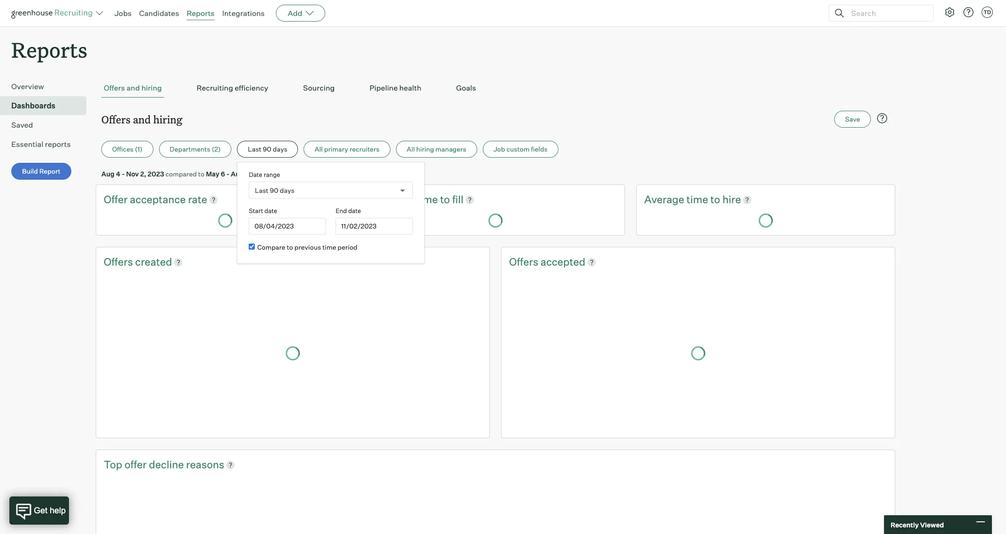 Task type: describe. For each thing, give the bounding box(es) containing it.
time for hire
[[687, 193, 709, 206]]

2 2023 from the left
[[253, 170, 269, 178]]

custom
[[507, 145, 530, 153]]

departments (2) button
[[159, 141, 232, 158]]

report
[[39, 167, 60, 175]]

to left fill
[[440, 193, 450, 206]]

0 horizontal spatial reports
[[11, 36, 87, 63]]

departments (2)
[[170, 145, 221, 153]]

1 vertical spatial 90
[[270, 186, 279, 194]]

build report
[[22, 167, 60, 175]]

average for fill
[[374, 193, 414, 206]]

offers and hiring inside button
[[104, 83, 162, 93]]

job custom fields button
[[483, 141, 559, 158]]

fill link
[[453, 193, 464, 207]]

time for fill
[[417, 193, 438, 206]]

decline
[[149, 458, 184, 471]]

1 vertical spatial and
[[133, 112, 151, 126]]

offices
[[112, 145, 134, 153]]

1 vertical spatial offers and hiring
[[101, 112, 182, 126]]

recruiting
[[197, 83, 233, 93]]

end
[[336, 207, 347, 215]]

dashboards link
[[11, 100, 83, 111]]

reasons link
[[186, 458, 225, 472]]

Search text field
[[849, 6, 926, 20]]

2 - from the left
[[227, 170, 230, 178]]

aug 4 - nov 2, 2023 compared to may 6 - aug 3, 2023
[[101, 170, 269, 178]]

(2)
[[212, 145, 221, 153]]

build
[[22, 167, 38, 175]]

td button
[[981, 5, 996, 20]]

all for all primary recruiters
[[315, 145, 323, 153]]

overview
[[11, 82, 44, 91]]

date range
[[249, 171, 280, 179]]

fill
[[453, 193, 464, 206]]

all primary recruiters
[[315, 145, 380, 153]]

essential reports link
[[11, 139, 83, 150]]

created link
[[135, 255, 172, 269]]

essential
[[11, 140, 43, 149]]

goals
[[456, 83, 476, 93]]

saved
[[11, 120, 33, 130]]

dashboards
[[11, 101, 55, 110]]

last 90 days button
[[237, 141, 298, 158]]

saved link
[[11, 119, 83, 131]]

created
[[135, 255, 172, 268]]

save
[[846, 115, 861, 123]]

greenhouse recruiting image
[[11, 8, 96, 19]]

to link for fill
[[440, 193, 453, 207]]

hiring inside all hiring managers button
[[417, 145, 434, 153]]

90 inside button
[[263, 145, 272, 153]]

configure image
[[945, 7, 956, 18]]

primary
[[324, 145, 348, 153]]

average link for fill
[[374, 193, 417, 207]]

date for end date
[[348, 207, 361, 215]]

compare to previous time period
[[257, 243, 358, 251]]

08/04/2023
[[255, 222, 294, 230]]

recently
[[891, 521, 919, 529]]

faq image
[[877, 113, 888, 124]]

to left hire
[[711, 193, 721, 206]]

offer
[[125, 458, 147, 471]]

offices (1)
[[112, 145, 143, 153]]

3,
[[245, 170, 251, 178]]

viewed
[[921, 521, 945, 529]]

last 90 days inside button
[[248, 145, 288, 153]]

offers link for accepted
[[510, 255, 541, 269]]

offer link
[[125, 458, 149, 472]]

all primary recruiters button
[[304, 141, 391, 158]]

reports link
[[187, 8, 215, 18]]

managers
[[436, 145, 467, 153]]

1 vertical spatial hiring
[[153, 112, 182, 126]]

1 - from the left
[[122, 170, 125, 178]]

(1)
[[135, 145, 143, 153]]

reports
[[45, 140, 71, 149]]

fields
[[531, 145, 548, 153]]

0 horizontal spatial time
[[323, 243, 336, 251]]

recently viewed
[[891, 521, 945, 529]]

top offer decline
[[104, 458, 186, 471]]

accepted link
[[541, 255, 586, 269]]

and inside offers and hiring button
[[127, 83, 140, 93]]

range
[[264, 171, 280, 179]]

time link for fill
[[417, 193, 440, 207]]

all hiring managers
[[407, 145, 467, 153]]

average time to for hire
[[645, 193, 723, 206]]

departments
[[170, 145, 210, 153]]

goals button
[[454, 79, 479, 98]]

essential reports
[[11, 140, 71, 149]]

candidates
[[139, 8, 179, 18]]



Task type: vqa. For each thing, say whether or not it's contained in the screenshot.
sixth row group from the bottom
no



Task type: locate. For each thing, give the bounding box(es) containing it.
recruiting efficiency
[[197, 83, 269, 93]]

job custom fields
[[494, 145, 548, 153]]

0 horizontal spatial aug
[[101, 170, 115, 178]]

pipeline health
[[370, 83, 422, 93]]

0 horizontal spatial to link
[[440, 193, 453, 207]]

time left period
[[323, 243, 336, 251]]

2 date from the left
[[348, 207, 361, 215]]

1 horizontal spatial all
[[407, 145, 415, 153]]

2 vertical spatial hiring
[[417, 145, 434, 153]]

0 vertical spatial hiring
[[142, 83, 162, 93]]

- right 4
[[122, 170, 125, 178]]

2 average time to from the left
[[645, 193, 723, 206]]

nov
[[126, 170, 139, 178]]

time link for hire
[[687, 193, 711, 207]]

acceptance link
[[130, 193, 188, 207]]

days up 'range'
[[273, 145, 288, 153]]

days down 'range'
[[280, 186, 295, 194]]

hiring
[[142, 83, 162, 93], [153, 112, 182, 126], [417, 145, 434, 153]]

0 vertical spatial last 90 days
[[248, 145, 288, 153]]

1 average link from the left
[[374, 193, 417, 207]]

save button
[[835, 111, 872, 128]]

0 vertical spatial days
[[273, 145, 288, 153]]

top link
[[104, 458, 125, 472]]

last inside button
[[248, 145, 262, 153]]

4
[[116, 170, 120, 178]]

aug left 3,
[[231, 170, 244, 178]]

0 vertical spatial 90
[[263, 145, 272, 153]]

- right 6 at the left of page
[[227, 170, 230, 178]]

2 all from the left
[[407, 145, 415, 153]]

pipeline health button
[[367, 79, 424, 98]]

days
[[273, 145, 288, 153], [280, 186, 295, 194]]

date right start
[[265, 207, 277, 215]]

job
[[494, 145, 505, 153]]

recruiting efficiency button
[[194, 79, 271, 98]]

1 horizontal spatial 2023
[[253, 170, 269, 178]]

to left may
[[198, 170, 205, 178]]

0 horizontal spatial 2023
[[148, 170, 164, 178]]

offices (1) button
[[101, 141, 153, 158]]

2 average link from the left
[[645, 193, 687, 207]]

1 horizontal spatial offers link
[[510, 255, 541, 269]]

0 horizontal spatial average link
[[374, 193, 417, 207]]

date for start date
[[265, 207, 277, 215]]

last up the date
[[248, 145, 262, 153]]

1 aug from the left
[[101, 170, 115, 178]]

offer
[[104, 193, 128, 206]]

offers
[[104, 83, 125, 93], [101, 112, 131, 126], [104, 255, 135, 268], [510, 255, 541, 268]]

average
[[374, 193, 414, 206], [645, 193, 685, 206]]

to left previous on the top
[[287, 243, 293, 251]]

sourcing
[[303, 83, 335, 93]]

time left fill
[[417, 193, 438, 206]]

time link
[[417, 193, 440, 207], [687, 193, 711, 207]]

add button
[[276, 5, 326, 22]]

reports
[[187, 8, 215, 18], [11, 36, 87, 63]]

0 vertical spatial offers and hiring
[[104, 83, 162, 93]]

1 average from the left
[[374, 193, 414, 206]]

1 horizontal spatial aug
[[231, 170, 244, 178]]

integrations
[[222, 8, 265, 18]]

90 up the date range
[[263, 145, 272, 153]]

decline link
[[149, 458, 186, 472]]

average time to
[[374, 193, 453, 206], [645, 193, 723, 206]]

1 horizontal spatial average time to
[[645, 193, 723, 206]]

compared
[[166, 170, 197, 178]]

all for all hiring managers
[[407, 145, 415, 153]]

0 horizontal spatial date
[[265, 207, 277, 215]]

1 horizontal spatial to link
[[711, 193, 723, 207]]

time link left 'hire' link
[[687, 193, 711, 207]]

2 average from the left
[[645, 193, 685, 206]]

jobs
[[115, 8, 132, 18]]

date right end
[[348, 207, 361, 215]]

average link
[[374, 193, 417, 207], [645, 193, 687, 207]]

1 horizontal spatial time
[[417, 193, 438, 206]]

Compare to previous time period checkbox
[[249, 244, 255, 250]]

1 average time to from the left
[[374, 193, 453, 206]]

rate
[[188, 193, 207, 206]]

last 90 days up the date range
[[248, 145, 288, 153]]

1 2023 from the left
[[148, 170, 164, 178]]

time link left fill link
[[417, 193, 440, 207]]

1 date from the left
[[265, 207, 277, 215]]

last 90 days down 'range'
[[255, 186, 295, 194]]

end date
[[336, 207, 361, 215]]

to link for hire
[[711, 193, 723, 207]]

offer link
[[104, 193, 130, 207]]

1 offers link from the left
[[104, 255, 135, 269]]

0 vertical spatial and
[[127, 83, 140, 93]]

accepted
[[541, 255, 586, 268]]

0 horizontal spatial average
[[374, 193, 414, 206]]

and
[[127, 83, 140, 93], [133, 112, 151, 126]]

health
[[400, 83, 422, 93]]

all hiring managers button
[[396, 141, 477, 158]]

offers and hiring
[[104, 83, 162, 93], [101, 112, 182, 126]]

last down the date range
[[255, 186, 269, 194]]

reasons
[[186, 458, 225, 471]]

1 horizontal spatial average
[[645, 193, 685, 206]]

0 horizontal spatial -
[[122, 170, 125, 178]]

tab list containing offers and hiring
[[101, 79, 890, 98]]

date
[[249, 171, 263, 179]]

efficiency
[[235, 83, 269, 93]]

time left hire
[[687, 193, 709, 206]]

days inside button
[[273, 145, 288, 153]]

2 to link from the left
[[711, 193, 723, 207]]

top
[[104, 458, 122, 471]]

offers link for created
[[104, 255, 135, 269]]

0 vertical spatial last
[[248, 145, 262, 153]]

0 horizontal spatial all
[[315, 145, 323, 153]]

integrations link
[[222, 8, 265, 18]]

tab list
[[101, 79, 890, 98]]

all left primary
[[315, 145, 323, 153]]

0 horizontal spatial offers link
[[104, 255, 135, 269]]

to link
[[440, 193, 453, 207], [711, 193, 723, 207]]

2023
[[148, 170, 164, 178], [253, 170, 269, 178]]

td button
[[982, 7, 994, 18]]

all
[[315, 145, 323, 153], [407, 145, 415, 153]]

hiring inside offers and hiring button
[[142, 83, 162, 93]]

recruiters
[[350, 145, 380, 153]]

average for hire
[[645, 193, 685, 206]]

1 horizontal spatial average link
[[645, 193, 687, 207]]

90 down 'range'
[[270, 186, 279, 194]]

1 horizontal spatial date
[[348, 207, 361, 215]]

candidates link
[[139, 8, 179, 18]]

average time to for fill
[[374, 193, 453, 206]]

1 horizontal spatial -
[[227, 170, 230, 178]]

date
[[265, 207, 277, 215], [348, 207, 361, 215]]

2023 right 2,
[[148, 170, 164, 178]]

to
[[198, 170, 205, 178], [440, 193, 450, 206], [711, 193, 721, 206], [287, 243, 293, 251]]

start date
[[249, 207, 277, 215]]

average link for hire
[[645, 193, 687, 207]]

previous
[[295, 243, 321, 251]]

2023 right 3,
[[253, 170, 269, 178]]

overview link
[[11, 81, 83, 92]]

1 horizontal spatial time link
[[687, 193, 711, 207]]

jobs link
[[115, 8, 132, 18]]

offers inside button
[[104, 83, 125, 93]]

td
[[984, 9, 992, 15]]

sourcing button
[[301, 79, 337, 98]]

1 vertical spatial last
[[255, 186, 269, 194]]

pipeline
[[370, 83, 398, 93]]

build report button
[[11, 163, 71, 180]]

11/02/2023
[[341, 222, 377, 230]]

period
[[338, 243, 358, 251]]

1 time link from the left
[[417, 193, 440, 207]]

hire link
[[723, 193, 742, 207]]

1 vertical spatial reports
[[11, 36, 87, 63]]

compare
[[257, 243, 286, 251]]

2 time link from the left
[[687, 193, 711, 207]]

reports down greenhouse recruiting image
[[11, 36, 87, 63]]

offer acceptance
[[104, 193, 188, 206]]

all left managers
[[407, 145, 415, 153]]

2,
[[140, 170, 146, 178]]

1 vertical spatial days
[[280, 186, 295, 194]]

offers and hiring button
[[101, 79, 164, 98]]

6
[[221, 170, 225, 178]]

1 horizontal spatial reports
[[187, 8, 215, 18]]

add
[[288, 8, 303, 18]]

aug left 4
[[101, 170, 115, 178]]

1 vertical spatial last 90 days
[[255, 186, 295, 194]]

1 to link from the left
[[440, 193, 453, 207]]

0 vertical spatial reports
[[187, 8, 215, 18]]

1 all from the left
[[315, 145, 323, 153]]

2 horizontal spatial time
[[687, 193, 709, 206]]

90
[[263, 145, 272, 153], [270, 186, 279, 194]]

hire
[[723, 193, 742, 206]]

2 offers link from the left
[[510, 255, 541, 269]]

may
[[206, 170, 220, 178]]

time
[[417, 193, 438, 206], [687, 193, 709, 206], [323, 243, 336, 251]]

reports right 'candidates'
[[187, 8, 215, 18]]

2 aug from the left
[[231, 170, 244, 178]]

aug
[[101, 170, 115, 178], [231, 170, 244, 178]]

0 horizontal spatial time link
[[417, 193, 440, 207]]

0 horizontal spatial average time to
[[374, 193, 453, 206]]



